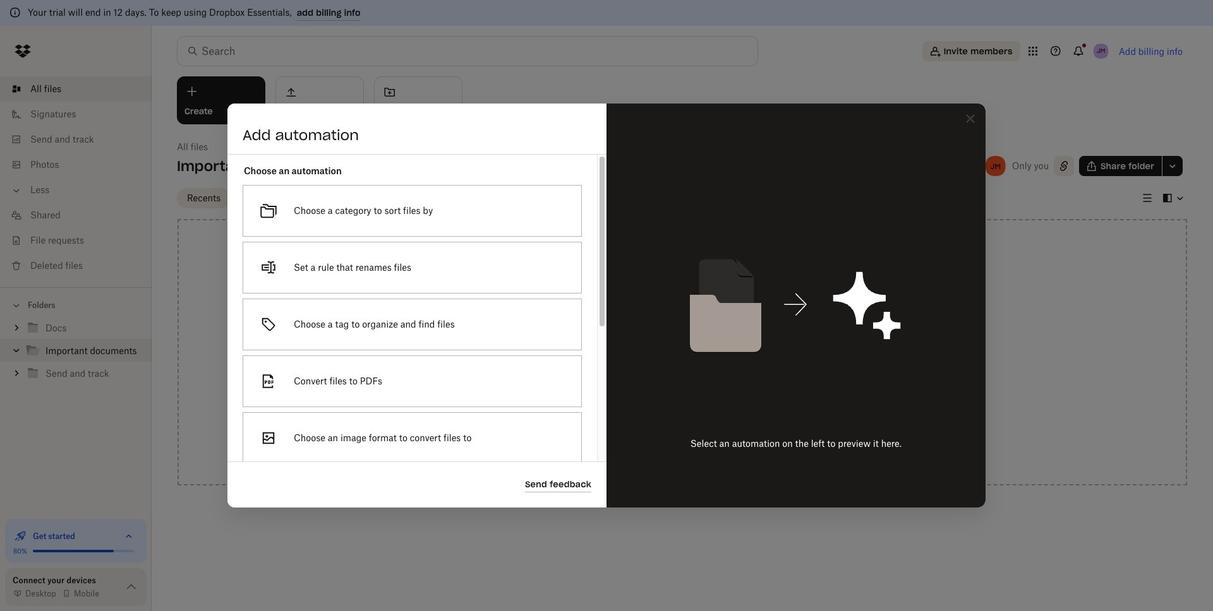 Task type: vqa. For each thing, say whether or not it's contained in the screenshot.
rightmost New Folder
no



Task type: locate. For each thing, give the bounding box(es) containing it.
alert
[[0, 0, 1213, 26]]

list
[[0, 69, 152, 288]]

group
[[0, 315, 152, 395]]

dialog
[[227, 104, 986, 612]]

list item
[[0, 76, 152, 102]]



Task type: describe. For each thing, give the bounding box(es) containing it.
less image
[[10, 185, 23, 197]]

dropbox image
[[10, 39, 35, 64]]



